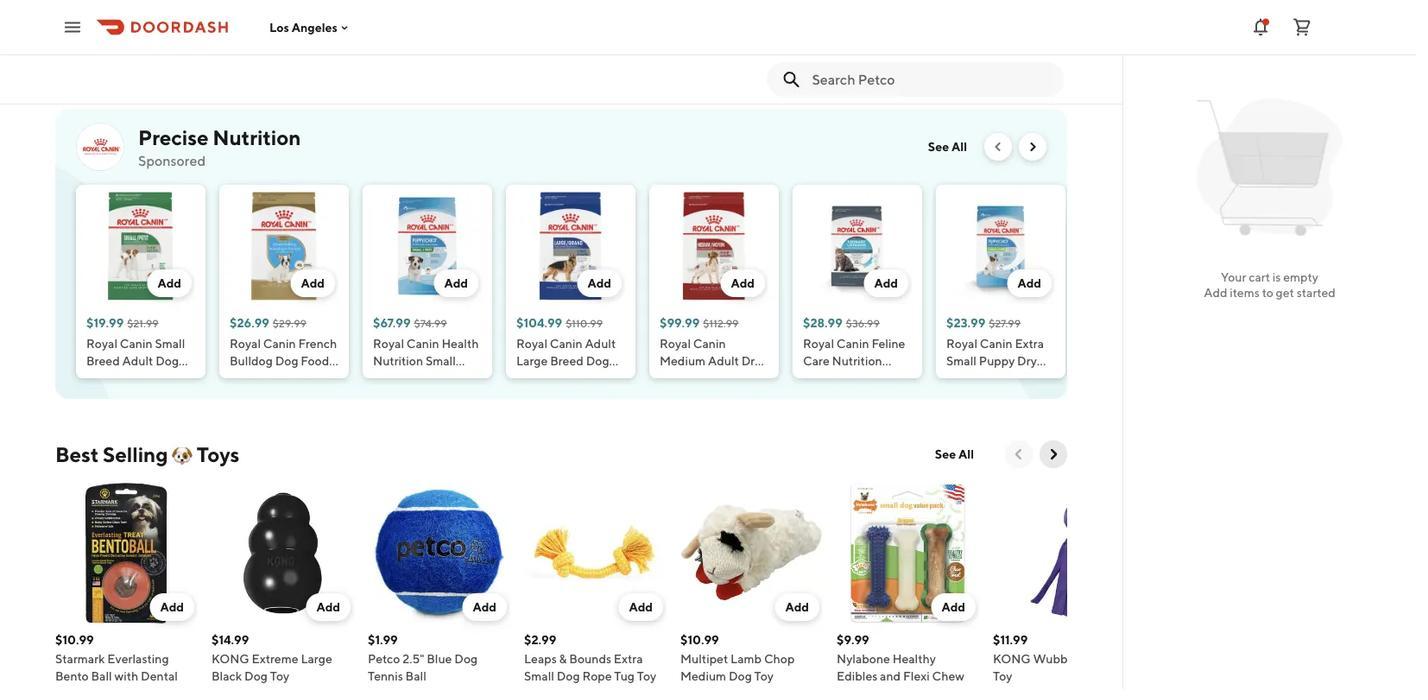 Task type: vqa. For each thing, say whether or not it's contained in the screenshot.


Task type: describe. For each thing, give the bounding box(es) containing it.
add inside your cart is empty add items to get started
[[1204, 285, 1228, 300]]

treat
[[55, 686, 84, 690]]

(1
[[803, 32, 812, 46]]

feline
[[872, 336, 905, 351]]

grain-
[[756, 0, 792, 11]]

(30 for large
[[547, 371, 567, 385]]

(4
[[598, 49, 610, 63]]

beef
[[520, 32, 546, 46]]

$36.99
[[846, 317, 880, 329]]

food inside $28.99 $36.99 royal canin feline care nutrition urinary care cat food (3 lb)
[[803, 388, 832, 402]]

whole inside "just food for dogs turkey & whole wheat macaroni recipe wet dog food box (12.5 oz)"
[[217, 14, 255, 28]]

oz) for macaroni
[[414, 49, 431, 63]]

everlasting
[[107, 652, 169, 666]]

$10.99 for $10.99 starmark everlasting bento ball with dental treat small orange d
[[55, 633, 94, 647]]

cart
[[1249, 270, 1270, 284]]

toy inside $11.99 kong wubba large dog toy
[[993, 669, 1012, 683]]

empty
[[1283, 270, 1319, 284]]

adult inside $19.99 $21.99 royal canin small breed adult dog food (2.5 lb)
[[122, 354, 153, 368]]

dry inside $99.99 $112.99 royal canin medium adult dry dog food (30 lb)
[[742, 354, 761, 368]]

canin for $67.99
[[407, 336, 439, 351]]

food up venison
[[76, 0, 105, 11]]

puppy inside $23.99 $27.99 royal canin extra small puppy dry dog food bag (3 lb)
[[979, 354, 1015, 368]]

breed inside $104.99 $110.99 royal canin adult large breed dog food (30 lb)
[[550, 354, 584, 368]]

sponsored
[[138, 152, 206, 169]]

food up wet
[[233, 0, 261, 11]]

dog inside '$1.99 petco 2.5" blue dog tennis ball'
[[454, 652, 478, 666]]

add for $99.99 $112.99 royal canin medium adult dry dog food (30 lb)
[[731, 276, 755, 290]]

canin for $99.99
[[693, 336, 726, 351]]

recipe for just food for dogs venison & squash recipe dog food (72 oz)
[[150, 14, 189, 28]]

small inside $19.99 $21.99 royal canin small breed adult dog food (2.5 lb)
[[155, 336, 185, 351]]

royal for royal canin medium adult dry dog food (30 lb)
[[660, 336, 691, 351]]

add for $26.99 $29.99 royal canin french bulldog dog food (3 lb)
[[301, 276, 325, 290]]

(3 for royal canin feline care nutrition urinary care cat food (3 lb)
[[834, 388, 845, 402]]

& inside blue buffalo life protection formula puppy chicken & brown rice dry dog food (5 lb)
[[1075, 32, 1083, 46]]

blue inside blue buffalo life protection formula puppy chicken & brown rice dry dog food (5 lb)
[[989, 0, 1014, 11]]

pet
[[565, 0, 584, 11]]

small inside $2.99 leaps & bounds extra small dog rope tug toy
[[524, 669, 554, 683]]

rope
[[582, 669, 612, 683]]

dog inside merrick pet care grain free adult real texas beef and sweet potato dry dog food (4 lb)
[[542, 49, 565, 63]]

toy inside $14.99 kong extreme large black dog toy
[[270, 669, 289, 683]]

ball inside '$1.99 petco 2.5" blue dog tennis ball'
[[406, 669, 426, 683]]

los angeles button
[[269, 20, 351, 34]]

breed inside freshpet vital grain-free dog food chicken recipe for small breed (1 lb)
[[768, 32, 801, 46]]

best selling 🐶 toys
[[55, 442, 240, 466]]

$99.99 $112.99 royal canin medium adult dry dog food (30 lb)
[[660, 316, 761, 385]]

dog inside $14.99 kong extreme large black dog toy
[[244, 669, 268, 683]]

food right los on the top left of the page
[[300, 32, 329, 46]]

$14.99 kong extreme large black dog toy
[[212, 633, 332, 683]]

all for the topmost see all link
[[952, 139, 967, 154]]

squash
[[108, 14, 148, 28]]

🐶
[[172, 442, 193, 466]]

get
[[1276, 285, 1294, 300]]

canin for $104.99
[[550, 336, 583, 351]]

large inside $104.99 $110.99 royal canin adult large breed dog food (30 lb)
[[516, 354, 548, 368]]

vital
[[728, 0, 754, 11]]

food inside $104.99 $110.99 royal canin adult large breed dog food (30 lb)
[[516, 371, 545, 385]]

kong extreme large black dog toy image
[[212, 482, 354, 624]]

dental
[[141, 669, 178, 683]]

to
[[1262, 285, 1274, 300]]

previous button of carousel image for the top next button of carousel icon
[[991, 140, 1005, 154]]

$10.99 multipet lamb chop medium dog toy
[[681, 633, 795, 683]]

your
[[1221, 270, 1247, 284]]

texas
[[608, 14, 639, 28]]

$104.99
[[516, 316, 562, 330]]

free inside freshpet vital grain-free dog food chicken recipe for small breed (1 lb)
[[792, 0, 817, 11]]

(3 for royal canin extra small puppy dry dog food bag (3 lb)
[[1027, 371, 1038, 385]]

see for the topmost see all link
[[928, 139, 949, 154]]

food down venison
[[77, 32, 105, 46]]

free inside merrick pet care grain free adult real texas beef and sweet potato dry dog food (4 lb)
[[520, 14, 545, 28]]

flexi
[[903, 669, 930, 683]]

multipet lamb chop medium dog toy image
[[681, 482, 823, 624]]

small inside $9.99 nylabone healthy edibles and flexi chew extra small dog t
[[868, 686, 899, 690]]

$14.99
[[212, 633, 249, 647]]

dog inside "just food for dogs turkey & whole wheat macaroni recipe wet dog food box (12.5 oz)"
[[275, 32, 298, 46]]

extra inside $9.99 nylabone healthy edibles and flexi chew extra small dog t
[[837, 686, 866, 690]]

canin for $28.99
[[837, 336, 869, 351]]

(5
[[1094, 49, 1106, 63]]

small inside freshpet vital grain-free dog food chicken recipe for small breed (1 lb)
[[735, 32, 765, 46]]

blue buffalo life protection formula puppy chicken & brown rice dry dog food (5 lb)
[[989, 0, 1123, 63]]

(72 for squash
[[107, 32, 125, 46]]

$26.99 $29.99 royal canin french bulldog dog food (3 lb)
[[230, 316, 337, 385]]

$2.99
[[524, 633, 556, 647]]

& inside $2.99 leaps & bounds extra small dog rope tug toy
[[559, 652, 567, 666]]

starmark
[[55, 652, 105, 666]]

for inside freshpet vital grain-free dog food chicken recipe for small breed (1 lb)
[[717, 32, 733, 46]]

lb) inside $28.99 $36.99 royal canin feline care nutrition urinary care cat food (3 lb)
[[847, 388, 862, 402]]

orange
[[119, 686, 160, 690]]

$21.99
[[127, 317, 159, 329]]

lb) inside $104.99 $110.99 royal canin adult large breed dog food (30 lb)
[[569, 371, 584, 385]]

formula
[[1050, 14, 1095, 28]]

(72 for macaroni
[[394, 49, 412, 63]]

oz) inside "just food for dogs turkey & whole wheat macaroni recipe wet dog food box (12.5 oz)"
[[259, 49, 276, 63]]

protection
[[989, 14, 1047, 28]]

$74.99
[[414, 317, 447, 329]]

$11.99
[[993, 633, 1028, 647]]

small inside $10.99 starmark everlasting bento ball with dental treat small orange d
[[86, 686, 116, 690]]

small inside $23.99 $27.99 royal canin extra small puppy dry dog food bag (3 lb)
[[947, 354, 977, 368]]

toy inside the '$10.99 multipet lamb chop medium dog toy'
[[754, 669, 774, 683]]

$67.99
[[373, 316, 411, 330]]

Search Petco search field
[[812, 70, 1050, 89]]

dog inside freshpet vital grain-free dog food chicken recipe for small breed (1 lb)
[[676, 14, 699, 28]]

1 horizontal spatial care
[[803, 354, 830, 368]]

ball inside $10.99 starmark everlasting bento ball with dental treat small orange d
[[91, 669, 112, 683]]

royal canin french bulldog dog food (3 lb) image
[[230, 192, 339, 301]]

health
[[442, 336, 479, 351]]

canin for $19.99
[[120, 336, 153, 351]]

dogs for recipe
[[125, 0, 154, 11]]

cat
[[875, 371, 895, 385]]

tug
[[614, 669, 635, 683]]

1 horizontal spatial next button of carousel image
[[1045, 446, 1062, 463]]

$23.99
[[947, 316, 986, 330]]

dog inside $9.99 nylabone healthy edibles and flexi chew extra small dog t
[[901, 686, 924, 690]]

(2.5
[[117, 371, 139, 385]]

food inside merrick pet care grain free adult real texas beef and sweet potato dry dog food (4 lb)
[[568, 49, 596, 63]]

$27.99
[[989, 317, 1021, 329]]

notification bell image
[[1251, 17, 1271, 38]]

$104.99 $110.99 royal canin adult large breed dog food (30 lb)
[[516, 316, 616, 385]]

add for $2.99 leaps & bounds extra small dog rope tug toy
[[629, 600, 653, 614]]

potato
[[608, 32, 646, 46]]

food inside justfoodfordogs frozen turkey & whole wheat macaroni recipe dog food (72 oz)
[[364, 49, 392, 63]]

real
[[581, 14, 606, 28]]

see for see all link to the bottom
[[935, 447, 956, 461]]

merrick
[[520, 0, 562, 11]]

food inside $99.99 $112.99 royal canin medium adult dry dog food (30 lb)
[[685, 371, 714, 385]]

royal for royal canin adult large breed dog food (30 lb)
[[516, 336, 548, 351]]

lb) inside $19.99 $21.99 royal canin small breed adult dog food (2.5 lb)
[[141, 371, 156, 385]]

leaps
[[524, 652, 557, 666]]

just for just food for dogs turkey & whole wheat macaroni recipe wet dog food box (12.5 oz)
[[207, 0, 230, 11]]

$9.99
[[837, 633, 869, 647]]

$9.99 nylabone healthy edibles and flexi chew extra small dog t
[[837, 633, 965, 690]]

puppy inside blue buffalo life protection formula puppy chicken & brown rice dry dog food (5 lb)
[[989, 32, 1025, 46]]

buffalo
[[1017, 0, 1057, 11]]

(14
[[373, 388, 389, 402]]

precise nutrition sponsored
[[138, 125, 301, 169]]

healthy
[[893, 652, 936, 666]]

& inside justfoodfordogs frozen turkey & whole wheat macaroni recipe dog food (72 oz)
[[403, 14, 411, 28]]

food inside $26.99 $29.99 royal canin french bulldog dog food (3 lb)
[[301, 354, 329, 368]]

just food for dogs venison & squash recipe dog food (72 oz)
[[51, 0, 189, 46]]

food inside blue buffalo life protection formula puppy chicken & brown rice dry dog food (5 lb)
[[1063, 49, 1092, 63]]

$1.99
[[368, 633, 398, 647]]

leaps & bounds extra small dog rope tug toy image
[[524, 482, 667, 624]]

& inside just food for dogs venison & squash recipe dog food (72 oz)
[[97, 14, 105, 28]]

(30 for adult
[[716, 371, 736, 385]]

royal canin feline care nutrition urinary care cat food (3 lb) image
[[803, 192, 912, 301]]

petco
[[368, 652, 400, 666]]

add for $9.99 nylabone healthy edibles and flexi chew extra small dog t
[[942, 600, 966, 614]]

$19.99 $21.99 royal canin small breed adult dog food (2.5 lb)
[[86, 316, 185, 385]]

care inside merrick pet care grain free adult real texas beef and sweet potato dry dog food (4 lb)
[[586, 0, 613, 11]]

royal canin small breed adult dog food (2.5 lb) image
[[86, 192, 195, 301]]

best
[[55, 442, 99, 466]]

large for $11.99 kong wubba large dog toy
[[1077, 652, 1108, 666]]

add for $23.99 $27.99 royal canin extra small puppy dry dog food bag (3 lb)
[[1018, 276, 1042, 290]]

selling
[[103, 442, 168, 466]]

dry inside $23.99 $27.99 royal canin extra small puppy dry dog food bag (3 lb)
[[1017, 354, 1037, 368]]

puppy inside the $67.99 $74.99 royal canin health nutrition small puppy dog food (14 lb)
[[373, 371, 409, 385]]

nutrition inside the $67.99 $74.99 royal canin health nutrition small puppy dog food (14 lb)
[[373, 354, 423, 368]]

lb) inside freshpet vital grain-free dog food chicken recipe for small breed (1 lb)
[[676, 49, 691, 63]]

canin for $23.99
[[980, 336, 1013, 351]]

toys
[[197, 442, 240, 466]]

lb) inside $26.99 $29.99 royal canin french bulldog dog food (3 lb)
[[243, 371, 258, 385]]

food inside freshpet vital grain-free dog food chicken recipe for small breed (1 lb)
[[702, 14, 730, 28]]

life
[[1059, 0, 1080, 11]]

angeles
[[292, 20, 338, 34]]

whole inside justfoodfordogs frozen turkey & whole wheat macaroni recipe dog food (72 oz)
[[413, 14, 450, 28]]

brown
[[1086, 32, 1121, 46]]

$2.99 leaps & bounds extra small dog rope tug toy
[[524, 633, 656, 683]]

dogs for wheat
[[281, 0, 310, 11]]

$28.99 $36.99 royal canin feline care nutrition urinary care cat food (3 lb)
[[803, 316, 905, 402]]

kong for dog
[[212, 652, 249, 666]]

royal canin medium adult dry dog food (30 lb) image
[[660, 192, 769, 301]]

lb) inside the $67.99 $74.99 royal canin health nutrition small puppy dog food (14 lb)
[[392, 388, 406, 402]]

dog inside $23.99 $27.99 royal canin extra small puppy dry dog food bag (3 lb)
[[947, 371, 970, 385]]

lb) inside blue buffalo life protection formula puppy chicken & brown rice dry dog food (5 lb)
[[1108, 49, 1123, 63]]

chop
[[764, 652, 795, 666]]

canin for $26.99
[[263, 336, 296, 351]]

adult inside $104.99 $110.99 royal canin adult large breed dog food (30 lb)
[[585, 336, 616, 351]]

dog inside $104.99 $110.99 royal canin adult large breed dog food (30 lb)
[[586, 354, 609, 368]]

and inside merrick pet care grain free adult real texas beef and sweet potato dry dog food (4 lb)
[[548, 32, 569, 46]]

small inside the $67.99 $74.99 royal canin health nutrition small puppy dog food (14 lb)
[[426, 354, 456, 368]]

started
[[1297, 285, 1336, 300]]

macaroni inside "just food for dogs turkey & whole wheat macaroni recipe wet dog food box (12.5 oz)"
[[297, 14, 349, 28]]

royal for royal canin health nutrition small puppy dog food (14 lb)
[[373, 336, 404, 351]]

merrick pet care grain free adult real texas beef and sweet potato dry dog food (4 lb)
[[520, 0, 646, 63]]

urinary
[[803, 371, 843, 385]]

dog inside the '$10.99 multipet lamb chop medium dog toy'
[[729, 669, 752, 683]]

royal canin extra small puppy dry dog food bag (3 lb) image
[[947, 192, 1055, 301]]

royal canin adult large breed dog food (30 lb) image
[[516, 192, 625, 301]]

lb) inside $99.99 $112.99 royal canin medium adult dry dog food (30 lb)
[[738, 371, 753, 385]]



Task type: locate. For each thing, give the bounding box(es) containing it.
nutrition up (14
[[373, 354, 423, 368]]

large inside $14.99 kong extreme large black dog toy
[[301, 652, 332, 666]]

royal down $99.99
[[660, 336, 691, 351]]

kong down '$11.99'
[[993, 652, 1031, 666]]

kong inside $11.99 kong wubba large dog toy
[[993, 652, 1031, 666]]

0 vertical spatial puppy
[[989, 32, 1025, 46]]

add up chop
[[785, 600, 809, 614]]

macaroni
[[297, 14, 349, 28], [364, 32, 415, 46]]

recipe right squash
[[150, 14, 189, 28]]

2 just from the left
[[207, 0, 230, 11]]

1 horizontal spatial extra
[[837, 686, 866, 690]]

food down french
[[301, 354, 329, 368]]

1 vertical spatial (72
[[394, 49, 412, 63]]

wheat inside justfoodfordogs frozen turkey & whole wheat macaroni recipe dog food (72 oz)
[[453, 14, 491, 28]]

1 vertical spatial extra
[[614, 652, 643, 666]]

blue right 2.5"
[[427, 652, 452, 666]]

and right beef
[[548, 32, 569, 46]]

empty retail cart image
[[1189, 86, 1351, 249]]

2 vertical spatial care
[[846, 371, 872, 385]]

1 kong from the left
[[212, 652, 249, 666]]

add for $19.99 $21.99 royal canin small breed adult dog food (2.5 lb)
[[158, 276, 181, 290]]

(30 down $104.99
[[547, 371, 567, 385]]

2 $10.99 from the left
[[681, 633, 719, 647]]

1 wheat from the left
[[257, 14, 295, 28]]

and
[[548, 32, 569, 46], [880, 669, 901, 683]]

6 royal from the left
[[803, 336, 834, 351]]

0 horizontal spatial free
[[520, 14, 545, 28]]

and inside $9.99 nylabone healthy edibles and flexi chew extra small dog t
[[880, 669, 901, 683]]

0 vertical spatial free
[[792, 0, 817, 11]]

(30 inside $99.99 $112.99 royal canin medium adult dry dog food (30 lb)
[[716, 371, 736, 385]]

dog down $21.99
[[156, 354, 179, 368]]

ball left with
[[91, 669, 112, 683]]

2 kong from the left
[[993, 652, 1031, 666]]

lb) right (2.5
[[141, 371, 156, 385]]

0 vertical spatial turkey
[[312, 0, 349, 11]]

nutrition inside $28.99 $36.99 royal canin feline care nutrition urinary care cat food (3 lb)
[[832, 354, 882, 368]]

just for just food for dogs venison & squash recipe dog food (72 oz)
[[51, 0, 74, 11]]

0 horizontal spatial next button of carousel image
[[1026, 140, 1040, 154]]

2 canin from the left
[[263, 336, 296, 351]]

(30 down $112.99
[[716, 371, 736, 385]]

$10.99 inside the '$10.99 multipet lamb chop medium dog toy'
[[681, 633, 719, 647]]

macaroni right los on the top left of the page
[[297, 14, 349, 28]]

2 vertical spatial extra
[[837, 686, 866, 690]]

lb) inside merrick pet care grain free adult real texas beef and sweet potato dry dog food (4 lb)
[[612, 49, 627, 63]]

dog inside $11.99 kong wubba large dog toy
[[1110, 652, 1134, 666]]

0 horizontal spatial large
[[301, 652, 332, 666]]

for for whole
[[264, 0, 279, 11]]

just up box
[[207, 0, 230, 11]]

1 horizontal spatial (3
[[834, 388, 845, 402]]

canin down $21.99
[[120, 336, 153, 351]]

(72 down squash
[[107, 32, 125, 46]]

$10.99
[[55, 633, 94, 647], [681, 633, 719, 647]]

extra for dry
[[1015, 336, 1044, 351]]

& right leaps
[[559, 652, 567, 666]]

wheat inside "just food for dogs turkey & whole wheat macaroni recipe wet dog food box (12.5 oz)"
[[257, 14, 295, 28]]

dogs inside "just food for dogs turkey & whole wheat macaroni recipe wet dog food box (12.5 oz)"
[[281, 0, 310, 11]]

kong wubba large dog toy image
[[993, 482, 1136, 624]]

dog inside the $67.99 $74.99 royal canin health nutrition small puppy dog food (14 lb)
[[411, 371, 435, 385]]

1 whole from the left
[[217, 14, 255, 28]]

bag
[[1003, 371, 1025, 385]]

2 horizontal spatial oz)
[[414, 49, 431, 63]]

1 vertical spatial next button of carousel image
[[1045, 446, 1062, 463]]

best selling 🐶 toys link
[[55, 440, 240, 468]]

$110.99
[[566, 317, 603, 329]]

1 horizontal spatial $10.99
[[681, 633, 719, 647]]

previous button of carousel image for the right next button of carousel icon
[[1010, 446, 1028, 463]]

breed inside $19.99 $21.99 royal canin small breed adult dog food (2.5 lb)
[[86, 354, 120, 368]]

& down justfoodfordogs
[[403, 14, 411, 28]]

canin inside $19.99 $21.99 royal canin small breed adult dog food (2.5 lb)
[[120, 336, 153, 351]]

4 toy from the left
[[993, 669, 1012, 683]]

1 vertical spatial see
[[935, 447, 956, 461]]

1 horizontal spatial whole
[[413, 14, 450, 28]]

1 horizontal spatial nutrition
[[373, 354, 423, 368]]

justfoodfordogs
[[364, 0, 462, 11]]

2 whole from the left
[[413, 14, 450, 28]]

chicken inside freshpet vital grain-free dog food chicken recipe for small breed (1 lb)
[[733, 14, 778, 28]]

dog down beef
[[542, 49, 565, 63]]

extra down the $27.99
[[1015, 336, 1044, 351]]

dogs up squash
[[125, 0, 154, 11]]

food down $104.99
[[516, 371, 545, 385]]

oz) down wet
[[259, 49, 276, 63]]

oz)
[[127, 32, 144, 46], [259, 49, 276, 63], [414, 49, 431, 63]]

french
[[298, 336, 337, 351]]

edibles
[[837, 669, 878, 683]]

(3 inside $23.99 $27.99 royal canin extra small puppy dry dog food bag (3 lb)
[[1027, 371, 1038, 385]]

bulldog
[[230, 354, 273, 368]]

1 horizontal spatial ball
[[406, 669, 426, 683]]

lb) right (5
[[1108, 49, 1123, 63]]

0 horizontal spatial extra
[[614, 652, 643, 666]]

justfoodfordogs frozen turkey & whole wheat macaroni recipe dog food (72 oz)
[[364, 0, 502, 63]]

& up box
[[207, 14, 215, 28]]

adult down $112.99
[[708, 354, 739, 368]]

add up the $110.99
[[588, 276, 611, 290]]

0 horizontal spatial chicken
[[733, 14, 778, 28]]

$1.99 petco 2.5" blue dog tennis ball
[[368, 633, 478, 683]]

dogs up los angeles
[[281, 0, 310, 11]]

1 horizontal spatial previous button of carousel image
[[1010, 446, 1028, 463]]

recipe
[[150, 14, 189, 28], [207, 32, 246, 46], [418, 32, 456, 46], [676, 32, 715, 46]]

1 vertical spatial see all
[[935, 447, 974, 461]]

free up (1
[[792, 0, 817, 11]]

oz) inside justfoodfordogs frozen turkey & whole wheat macaroni recipe dog food (72 oz)
[[414, 49, 431, 63]]

2 horizontal spatial (3
[[1027, 371, 1038, 385]]

petco 2.5" blue dog tennis ball image
[[368, 482, 510, 624]]

food down $99.99
[[685, 371, 714, 385]]

recipe down freshpet
[[676, 32, 715, 46]]

chicken for dry
[[1027, 32, 1073, 46]]

add for $28.99 $36.99 royal canin feline care nutrition urinary care cat food (3 lb)
[[874, 276, 898, 290]]

1 horizontal spatial large
[[516, 354, 548, 368]]

food inside the $67.99 $74.99 royal canin health nutrition small puppy dog food (14 lb)
[[437, 371, 465, 385]]

2 dogs from the left
[[281, 0, 310, 11]]

2 royal from the left
[[230, 336, 261, 351]]

1 (30 from the left
[[547, 371, 567, 385]]

lb) down the $110.99
[[569, 371, 584, 385]]

nutrition up cat at the right
[[832, 354, 882, 368]]

dog inside $19.99 $21.99 royal canin small breed adult dog food (2.5 lb)
[[156, 354, 179, 368]]

small down the $23.99
[[947, 354, 977, 368]]

1 horizontal spatial oz)
[[259, 49, 276, 63]]

0 horizontal spatial (72
[[107, 32, 125, 46]]

royal inside $104.99 $110.99 royal canin adult large breed dog food (30 lb)
[[516, 336, 548, 351]]

0 vertical spatial see all
[[928, 139, 967, 154]]

0 vertical spatial next button of carousel image
[[1026, 140, 1040, 154]]

2 wheat from the left
[[453, 14, 491, 28]]

0 horizontal spatial macaroni
[[297, 14, 349, 28]]

free
[[792, 0, 817, 11], [520, 14, 545, 28]]

canin down $29.99
[[263, 336, 296, 351]]

0 horizontal spatial blue
[[427, 652, 452, 666]]

medium down $99.99
[[660, 354, 706, 368]]

dog inside $99.99 $112.99 royal canin medium adult dry dog food (30 lb)
[[660, 371, 683, 385]]

kong up black
[[212, 652, 249, 666]]

2 ball from the left
[[406, 669, 426, 683]]

1 horizontal spatial free
[[792, 0, 817, 11]]

dog right wubba
[[1110, 652, 1134, 666]]

royal inside $23.99 $27.99 royal canin extra small puppy dry dog food bag (3 lb)
[[947, 336, 978, 351]]

adult
[[547, 14, 578, 28], [585, 336, 616, 351], [122, 354, 153, 368], [708, 354, 739, 368]]

canin
[[120, 336, 153, 351], [263, 336, 296, 351], [407, 336, 439, 351], [550, 336, 583, 351], [693, 336, 726, 351], [837, 336, 869, 351], [980, 336, 1013, 351]]

add for $104.99 $110.99 royal canin adult large breed dog food (30 lb)
[[588, 276, 611, 290]]

0 horizontal spatial nutrition
[[213, 125, 301, 149]]

starmark everlasting bento ball with dental treat small orange dog toy image
[[55, 482, 198, 624]]

freshpet vital grain-free dog food chicken recipe for small breed (1 lb)
[[676, 0, 817, 63]]

large for $14.99 kong extreme large black dog toy
[[301, 652, 332, 666]]

lb) right (14
[[392, 388, 406, 402]]

1 canin from the left
[[120, 336, 153, 351]]

royal for royal canin feline care nutrition urinary care cat food (3 lb)
[[803, 336, 834, 351]]

dog down french
[[275, 354, 298, 368]]

6 canin from the left
[[837, 336, 869, 351]]

2 horizontal spatial breed
[[768, 32, 801, 46]]

add
[[158, 276, 181, 290], [301, 276, 325, 290], [444, 276, 468, 290], [588, 276, 611, 290], [731, 276, 755, 290], [874, 276, 898, 290], [1018, 276, 1042, 290], [1204, 285, 1228, 300], [160, 600, 184, 614], [316, 600, 340, 614], [473, 600, 497, 614], [629, 600, 653, 614], [785, 600, 809, 614], [942, 600, 966, 614]]

recipe inside freshpet vital grain-free dog food chicken recipe for small breed (1 lb)
[[676, 32, 715, 46]]

0 vertical spatial extra
[[1015, 336, 1044, 351]]

add up $14.99 kong extreme large black dog toy
[[316, 600, 340, 614]]

blue inside '$1.99 petco 2.5" blue dog tennis ball'
[[427, 652, 452, 666]]

(12.5
[[231, 49, 257, 63]]

$10.99 inside $10.99 starmark everlasting bento ball with dental treat small orange d
[[55, 633, 94, 647]]

0 horizontal spatial ball
[[91, 669, 112, 683]]

add up the $74.99 on the top left of the page
[[444, 276, 468, 290]]

1 vertical spatial care
[[803, 354, 830, 368]]

extra for rope
[[614, 652, 643, 666]]

2 (30 from the left
[[716, 371, 736, 385]]

2 horizontal spatial for
[[717, 32, 733, 46]]

1 just from the left
[[51, 0, 74, 11]]

$29.99
[[273, 317, 307, 329]]

bounds
[[569, 652, 611, 666]]

5 royal from the left
[[660, 336, 691, 351]]

dog inside blue buffalo life protection formula puppy chicken & brown rice dry dog food (5 lb)
[[1038, 49, 1061, 63]]

0 vertical spatial see all link
[[918, 133, 978, 161]]

is
[[1273, 270, 1281, 284]]

medium
[[660, 354, 706, 368], [681, 669, 726, 683]]

$10.99 for $10.99 multipet lamb chop medium dog toy
[[681, 633, 719, 647]]

large down $104.99
[[516, 354, 548, 368]]

3 toy from the left
[[754, 669, 774, 683]]

dry
[[520, 49, 539, 63], [1016, 49, 1035, 63], [742, 354, 761, 368], [1017, 354, 1037, 368]]

0 horizontal spatial (30
[[547, 371, 567, 385]]

canin inside the $67.99 $74.99 royal canin health nutrition small puppy dog food (14 lb)
[[407, 336, 439, 351]]

ball down 2.5"
[[406, 669, 426, 683]]

for inside "just food for dogs turkey & whole wheat macaroni recipe wet dog food box (12.5 oz)"
[[264, 0, 279, 11]]

food
[[76, 0, 105, 11], [233, 0, 261, 11], [702, 14, 730, 28], [77, 32, 105, 46], [300, 32, 329, 46], [364, 49, 392, 63], [568, 49, 596, 63], [1063, 49, 1092, 63], [301, 354, 329, 368], [86, 371, 115, 385], [437, 371, 465, 385], [516, 371, 545, 385], [685, 371, 714, 385], [972, 371, 1001, 385], [803, 388, 832, 402]]

dry inside blue buffalo life protection formula puppy chicken & brown rice dry dog food (5 lb)
[[1016, 49, 1035, 63]]

2 horizontal spatial large
[[1077, 652, 1108, 666]]

all for see all link to the bottom
[[959, 447, 974, 461]]

canin inside $23.99 $27.99 royal canin extra small puppy dry dog food bag (3 lb)
[[980, 336, 1013, 351]]

royal for royal canin small breed adult dog food (2.5 lb)
[[86, 336, 117, 351]]

add up $36.99
[[874, 276, 898, 290]]

1 vertical spatial all
[[959, 447, 974, 461]]

dog down the $110.99
[[586, 354, 609, 368]]

2 horizontal spatial nutrition
[[832, 354, 882, 368]]

4 canin from the left
[[550, 336, 583, 351]]

0 vertical spatial (72
[[107, 32, 125, 46]]

dog down 'bounds'
[[557, 669, 580, 683]]

adult up (2.5
[[122, 354, 153, 368]]

medium for royal
[[660, 354, 706, 368]]

0 horizontal spatial whole
[[217, 14, 255, 28]]

multipet
[[681, 652, 728, 666]]

chicken down formula
[[1027, 32, 1073, 46]]

0 horizontal spatial care
[[586, 0, 613, 11]]

wubba
[[1033, 652, 1074, 666]]

1 horizontal spatial (72
[[394, 49, 412, 63]]

canin down the $27.99
[[980, 336, 1013, 351]]

(3 inside $26.99 $29.99 royal canin french bulldog dog food (3 lb)
[[230, 371, 241, 385]]

turkey inside "just food for dogs turkey & whole wheat macaroni recipe wet dog food box (12.5 oz)"
[[312, 0, 349, 11]]

next button of carousel image
[[1026, 140, 1040, 154], [1045, 446, 1062, 463]]

medium for lamb
[[681, 669, 726, 683]]

extreme
[[252, 652, 298, 666]]

1 horizontal spatial and
[[880, 669, 901, 683]]

add up everlasting
[[160, 600, 184, 614]]

0 horizontal spatial wheat
[[257, 14, 295, 28]]

add for $10.99 starmark everlasting bento ball with dental treat small orange d
[[160, 600, 184, 614]]

whole
[[217, 14, 255, 28], [413, 14, 450, 28]]

turkey inside justfoodfordogs frozen turkey & whole wheat macaroni recipe dog food (72 oz)
[[364, 14, 401, 28]]

extra inside $2.99 leaps & bounds extra small dog rope tug toy
[[614, 652, 643, 666]]

puppy
[[989, 32, 1025, 46], [979, 354, 1015, 368], [373, 371, 409, 385]]

0 items, open order cart image
[[1292, 17, 1313, 38]]

0 vertical spatial and
[[548, 32, 569, 46]]

dog down lamb on the bottom of page
[[729, 669, 752, 683]]

1 vertical spatial turkey
[[364, 14, 401, 28]]

0 horizontal spatial oz)
[[127, 32, 144, 46]]

food down justfoodfordogs
[[364, 49, 392, 63]]

1 dogs from the left
[[125, 0, 154, 11]]

royal down $28.99
[[803, 336, 834, 351]]

large right extreme
[[301, 652, 332, 666]]

7 royal from the left
[[947, 336, 978, 351]]

oz) inside just food for dogs venison & squash recipe dog food (72 oz)
[[127, 32, 144, 46]]

kong inside $14.99 kong extreme large black dog toy
[[212, 652, 249, 666]]

add up $21.99
[[158, 276, 181, 290]]

wheat down the frozen
[[453, 14, 491, 28]]

free up beef
[[520, 14, 545, 28]]

for
[[107, 0, 123, 11], [264, 0, 279, 11], [717, 32, 733, 46]]

previous button of carousel image
[[991, 140, 1005, 154], [1010, 446, 1028, 463]]

oz) for squash
[[127, 32, 144, 46]]

box
[[207, 49, 229, 63]]

just up venison
[[51, 0, 74, 11]]

0 horizontal spatial and
[[548, 32, 569, 46]]

add up '$1.99 petco 2.5" blue dog tennis ball'
[[473, 600, 497, 614]]

recipe for justfoodfordogs frozen turkey & whole wheat macaroni recipe dog food (72 oz)
[[418, 32, 456, 46]]

royal down $67.99
[[373, 336, 404, 351]]

2 horizontal spatial care
[[846, 371, 872, 385]]

chicken inside blue buffalo life protection formula puppy chicken & brown rice dry dog food (5 lb)
[[1027, 32, 1073, 46]]

1 vertical spatial blue
[[427, 652, 452, 666]]

royal for royal canin extra small puppy dry dog food bag (3 lb)
[[947, 336, 978, 351]]

nylabone
[[837, 652, 890, 666]]

care
[[586, 0, 613, 11], [803, 354, 830, 368], [846, 371, 872, 385]]

see all
[[928, 139, 967, 154], [935, 447, 974, 461]]

large inside $11.99 kong wubba large dog toy
[[1077, 652, 1108, 666]]

toy right tug
[[637, 669, 656, 683]]

lb) right 'bag' at the bottom right
[[1040, 371, 1055, 385]]

turkey up 'angeles'
[[312, 0, 349, 11]]

dog
[[676, 14, 699, 28], [51, 32, 74, 46], [275, 32, 298, 46], [458, 32, 482, 46], [542, 49, 565, 63], [1038, 49, 1061, 63], [156, 354, 179, 368], [275, 354, 298, 368], [586, 354, 609, 368], [411, 371, 435, 385], [660, 371, 683, 385], [947, 371, 970, 385], [454, 652, 478, 666], [1110, 652, 1134, 666], [244, 669, 268, 683], [557, 669, 580, 683], [729, 669, 752, 683], [901, 686, 924, 690]]

0 horizontal spatial just
[[51, 0, 74, 11]]

frozen
[[464, 0, 502, 11]]

5 canin from the left
[[693, 336, 726, 351]]

blue up 'protection'
[[989, 0, 1014, 11]]

0 horizontal spatial previous button of carousel image
[[991, 140, 1005, 154]]

1 horizontal spatial chicken
[[1027, 32, 1073, 46]]

1 horizontal spatial just
[[207, 0, 230, 11]]

1 $10.99 from the left
[[55, 633, 94, 647]]

4 royal from the left
[[516, 336, 548, 351]]

lamb
[[731, 652, 762, 666]]

0 vertical spatial blue
[[989, 0, 1014, 11]]

add down your
[[1204, 285, 1228, 300]]

1 vertical spatial chicken
[[1027, 32, 1073, 46]]

1 horizontal spatial for
[[264, 0, 279, 11]]

care up urinary
[[803, 354, 830, 368]]

0 vertical spatial previous button of carousel image
[[991, 140, 1005, 154]]

dog down extreme
[[244, 669, 268, 683]]

royal
[[86, 336, 117, 351], [230, 336, 261, 351], [373, 336, 404, 351], [516, 336, 548, 351], [660, 336, 691, 351], [803, 336, 834, 351], [947, 336, 978, 351]]

adult down the $110.99
[[585, 336, 616, 351]]

0 vertical spatial macaroni
[[297, 14, 349, 28]]

recipe inside "just food for dogs turkey & whole wheat macaroni recipe wet dog food box (12.5 oz)"
[[207, 32, 246, 46]]

los
[[269, 20, 289, 34]]

whole up wet
[[217, 14, 255, 28]]

2 vertical spatial puppy
[[373, 371, 409, 385]]

dog inside justfoodfordogs frozen turkey & whole wheat macaroni recipe dog food (72 oz)
[[458, 32, 482, 46]]

with
[[114, 669, 138, 683]]

add up chew
[[942, 600, 966, 614]]

black
[[212, 669, 242, 683]]

lb) down bulldog
[[243, 371, 258, 385]]

1 toy from the left
[[270, 669, 289, 683]]

$28.99
[[803, 316, 843, 330]]

1 vertical spatial puppy
[[979, 354, 1015, 368]]

add for $1.99 petco 2.5" blue dog tennis ball
[[473, 600, 497, 614]]

macaroni inside justfoodfordogs frozen turkey & whole wheat macaroni recipe dog food (72 oz)
[[364, 32, 415, 46]]

adult inside merrick pet care grain free adult real texas beef and sweet potato dry dog food (4 lb)
[[547, 14, 578, 28]]

dog down freshpet
[[676, 14, 699, 28]]

0 horizontal spatial breed
[[86, 354, 120, 368]]

for for squash
[[107, 0, 123, 11]]

freshpet
[[676, 0, 726, 11]]

food left 'bag' at the bottom right
[[972, 371, 1001, 385]]

recipe for freshpet vital grain-free dog food chicken recipe for small breed (1 lb)
[[676, 32, 715, 46]]

1 vertical spatial previous button of carousel image
[[1010, 446, 1028, 463]]

1 royal from the left
[[86, 336, 117, 351]]

all
[[952, 139, 967, 154], [959, 447, 974, 461]]

whole down justfoodfordogs
[[413, 14, 450, 28]]

nutrition inside precise nutrition sponsored
[[213, 125, 301, 149]]

royal up bulldog
[[230, 336, 261, 351]]

7 canin from the left
[[980, 336, 1013, 351]]

canin inside $26.99 $29.99 royal canin french bulldog dog food (3 lb)
[[263, 336, 296, 351]]

precise
[[138, 125, 209, 149]]

dog down the frozen
[[458, 32, 482, 46]]

$10.99 starmark everlasting bento ball with dental treat small orange d
[[55, 633, 186, 690]]

(3 down bulldog
[[230, 371, 241, 385]]

small down health
[[426, 354, 456, 368]]

wet
[[248, 32, 272, 46]]

adult inside $99.99 $112.99 royal canin medium adult dry dog food (30 lb)
[[708, 354, 739, 368]]

0 horizontal spatial $10.99
[[55, 633, 94, 647]]

venison
[[51, 14, 95, 28]]

$99.99
[[660, 316, 700, 330]]

food inside $19.99 $21.99 royal canin small breed adult dog food (2.5 lb)
[[86, 371, 115, 385]]

dog down flexi
[[901, 686, 924, 690]]

1 horizontal spatial macaroni
[[364, 32, 415, 46]]

3 royal from the left
[[373, 336, 404, 351]]

lb) inside $23.99 $27.99 royal canin extra small puppy dry dog food bag (3 lb)
[[1040, 371, 1055, 385]]

add for $67.99 $74.99 royal canin health nutrition small puppy dog food (14 lb)
[[444, 276, 468, 290]]

royal canin health nutrition small puppy dog food (14 lb) image
[[373, 192, 482, 301]]

1 horizontal spatial wheat
[[453, 14, 491, 28]]

dog inside just food for dogs venison & squash recipe dog food (72 oz)
[[51, 32, 74, 46]]

1 horizontal spatial (30
[[716, 371, 736, 385]]

food left (2.5
[[86, 371, 115, 385]]

food down urinary
[[803, 388, 832, 402]]

1 horizontal spatial kong
[[993, 652, 1031, 666]]

1 vertical spatial macaroni
[[364, 32, 415, 46]]

lb) down $36.99
[[847, 388, 862, 402]]

dog down formula
[[1038, 49, 1061, 63]]

dog inside $2.99 leaps & bounds extra small dog rope tug toy
[[557, 669, 580, 683]]

0 vertical spatial see
[[928, 139, 949, 154]]

chicken down vital
[[733, 14, 778, 28]]

royal for royal canin french bulldog dog food (3 lb)
[[230, 336, 261, 351]]

0 vertical spatial all
[[952, 139, 967, 154]]

large
[[516, 354, 548, 368], [301, 652, 332, 666], [1077, 652, 1108, 666]]

1 horizontal spatial blue
[[989, 0, 1014, 11]]

dry inside merrick pet care grain free adult real texas beef and sweet potato dry dog food (4 lb)
[[520, 49, 539, 63]]

1 vertical spatial see all link
[[925, 440, 985, 468]]

$23.99 $27.99 royal canin extra small puppy dry dog food bag (3 lb)
[[947, 316, 1055, 385]]

1 vertical spatial free
[[520, 14, 545, 28]]

toy inside $2.99 leaps & bounds extra small dog rope tug toy
[[637, 669, 656, 683]]

0 horizontal spatial kong
[[212, 652, 249, 666]]

puppy up rice
[[989, 32, 1025, 46]]

0 vertical spatial care
[[586, 0, 613, 11]]

medium down multipet
[[681, 669, 726, 683]]

breed down the $110.99
[[550, 354, 584, 368]]

add for $14.99 kong extreme large black dog toy
[[316, 600, 340, 614]]

0 horizontal spatial for
[[107, 0, 123, 11]]

blue
[[989, 0, 1014, 11], [427, 652, 452, 666]]

nylabone healthy edibles and flexi chew extra small dog toy value pack (1.7 oz) image
[[837, 482, 979, 624]]

0 horizontal spatial (3
[[230, 371, 241, 385]]

medium inside the '$10.99 multipet lamb chop medium dog toy'
[[681, 669, 726, 683]]

(3 inside $28.99 $36.99 royal canin feline care nutrition urinary care cat food (3 lb)
[[834, 388, 845, 402]]

0 vertical spatial medium
[[660, 354, 706, 368]]

open menu image
[[62, 17, 83, 38]]

toy down '$11.99'
[[993, 669, 1012, 683]]

1 ball from the left
[[91, 669, 112, 683]]

royal down $104.99
[[516, 336, 548, 351]]

1 vertical spatial and
[[880, 669, 901, 683]]

1 vertical spatial medium
[[681, 669, 726, 683]]

medium inside $99.99 $112.99 royal canin medium adult dry dog food (30 lb)
[[660, 354, 706, 368]]

1 horizontal spatial breed
[[550, 354, 584, 368]]

dog down the $74.99 on the top left of the page
[[411, 371, 435, 385]]

breed
[[768, 32, 801, 46], [86, 354, 120, 368], [550, 354, 584, 368]]

dog inside $26.99 $29.99 royal canin french bulldog dog food (3 lb)
[[275, 354, 298, 368]]

$26.99
[[230, 316, 269, 330]]

3 canin from the left
[[407, 336, 439, 351]]

& inside "just food for dogs turkey & whole wheat macaroni recipe wet dog food box (12.5 oz)"
[[207, 14, 215, 28]]

(72 inside just food for dogs venison & squash recipe dog food (72 oz)
[[107, 32, 125, 46]]

tennis
[[368, 669, 403, 683]]

1 horizontal spatial dogs
[[281, 0, 310, 11]]

food left (5
[[1063, 49, 1092, 63]]

2 horizontal spatial extra
[[1015, 336, 1044, 351]]

food inside $23.99 $27.99 royal canin extra small puppy dry dog food bag (3 lb)
[[972, 371, 1001, 385]]

royal inside $28.99 $36.99 royal canin feline care nutrition urinary care cat food (3 lb)
[[803, 336, 834, 351]]

1 horizontal spatial turkey
[[364, 14, 401, 28]]

recipe inside just food for dogs venison & squash recipe dog food (72 oz)
[[150, 14, 189, 28]]

lb) down freshpet
[[676, 49, 691, 63]]

chicken
[[733, 14, 778, 28], [1027, 32, 1073, 46]]

nutrition down (12.5
[[213, 125, 301, 149]]

extra
[[1015, 336, 1044, 351], [614, 652, 643, 666], [837, 686, 866, 690]]

0 horizontal spatial dogs
[[125, 0, 154, 11]]

(3
[[230, 371, 241, 385], [1027, 371, 1038, 385], [834, 388, 845, 402]]

extra down edibles
[[837, 686, 866, 690]]

recipe inside justfoodfordogs frozen turkey & whole wheat macaroni recipe dog food (72 oz)
[[418, 32, 456, 46]]

0 horizontal spatial turkey
[[312, 0, 349, 11]]

add up the $27.99
[[1018, 276, 1042, 290]]

$112.99
[[703, 317, 739, 329]]

add for $10.99 multipet lamb chop medium dog toy
[[785, 600, 809, 614]]

$19.99
[[86, 316, 124, 330]]

sweet
[[571, 32, 606, 46]]

puppy up (14
[[373, 371, 409, 385]]

2 toy from the left
[[637, 669, 656, 683]]

chew
[[932, 669, 965, 683]]

royal inside $99.99 $112.99 royal canin medium adult dry dog food (30 lb)
[[660, 336, 691, 351]]

chicken for breed
[[733, 14, 778, 28]]

just food for dogs turkey & whole wheat macaroni recipe wet dog food box (12.5 oz)
[[207, 0, 349, 63]]

kong for toy
[[993, 652, 1031, 666]]

0 vertical spatial chicken
[[733, 14, 778, 28]]



